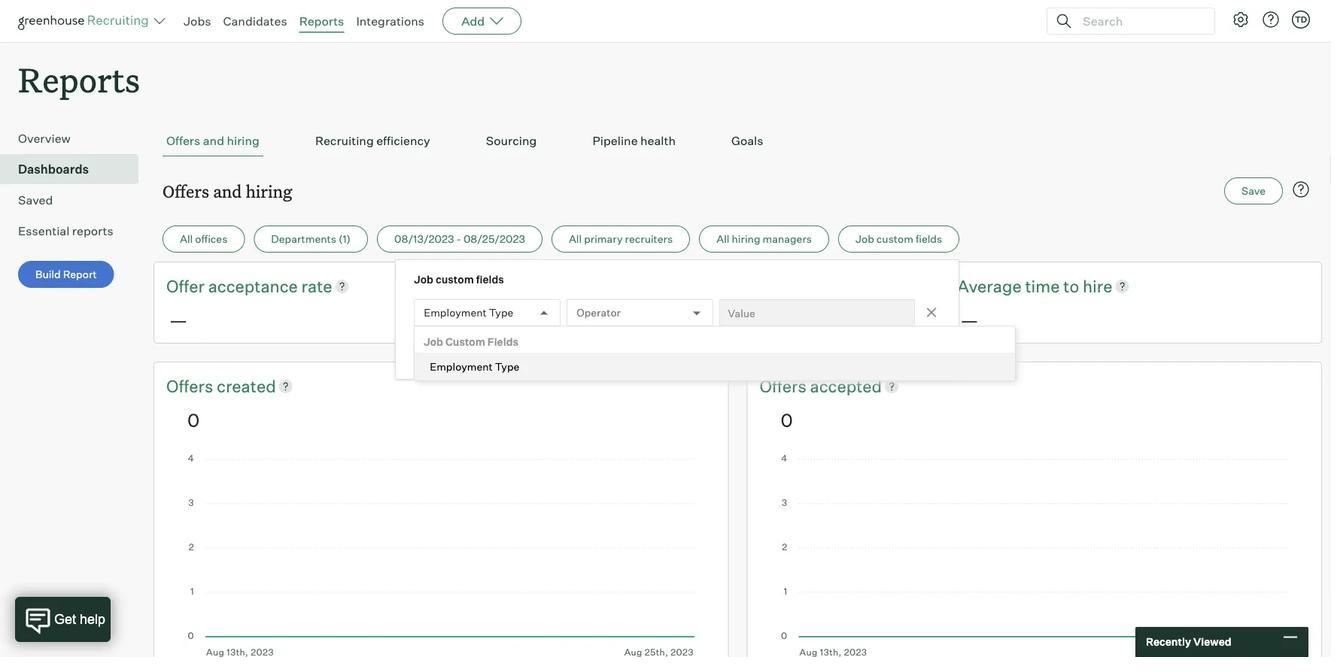Task type: vqa. For each thing, say whether or not it's contained in the screenshot.
download 'icon'
no



Task type: describe. For each thing, give the bounding box(es) containing it.
save button
[[1225, 178, 1283, 205]]

xychart image for created
[[187, 455, 695, 658]]

build report button
[[18, 261, 114, 288]]

faq image
[[1292, 181, 1310, 199]]

offer
[[166, 276, 205, 297]]

filter
[[470, 341, 496, 354]]

saved link
[[18, 191, 132, 209]]

integrations
[[356, 14, 425, 29]]

departments (1) button
[[254, 226, 368, 253]]

offers link for accepted
[[760, 375, 810, 398]]

all offices button
[[163, 226, 245, 253]]

time
[[1026, 276, 1060, 297]]

add filter button
[[414, 334, 512, 361]]

configure image
[[1232, 11, 1250, 29]]

created
[[217, 376, 276, 397]]

offers and hiring inside button
[[166, 133, 260, 148]]

0 horizontal spatial custom
[[436, 273, 474, 287]]

1 vertical spatial and
[[213, 180, 242, 202]]

1 vertical spatial hiring
[[246, 180, 293, 202]]

all for all primary recruiters
[[569, 233, 582, 246]]

1 vertical spatial employment type
[[430, 360, 520, 373]]

all for all hiring managers
[[717, 233, 730, 246]]

offers and hiring button
[[163, 126, 263, 157]]

average link
[[958, 275, 1026, 298]]

1 horizontal spatial reports
[[299, 14, 344, 29]]

jobs link
[[184, 14, 211, 29]]

accepted link
[[810, 375, 882, 398]]

goals button
[[728, 126, 767, 157]]

1 vertical spatial job
[[414, 273, 434, 287]]

0 for accepted
[[781, 409, 793, 432]]

integrations link
[[356, 14, 425, 29]]

all hiring managers
[[717, 233, 812, 246]]

and inside button
[[203, 133, 224, 148]]

job custom fields button
[[839, 226, 960, 253]]

dashboards link
[[18, 160, 132, 179]]

acceptance
[[208, 276, 298, 297]]

all hiring managers button
[[699, 226, 830, 253]]

build
[[35, 268, 61, 281]]

2 — from the left
[[565, 309, 583, 332]]

recently viewed
[[1146, 636, 1232, 649]]

0 vertical spatial employment
[[424, 307, 487, 320]]

1 vertical spatial fields
[[476, 273, 504, 287]]

all for all offices
[[180, 233, 193, 246]]

pipeline
[[593, 133, 638, 148]]

custom inside button
[[877, 233, 914, 246]]

average
[[958, 276, 1022, 297]]

greenhouse recruiting image
[[18, 12, 154, 30]]

jobs
[[184, 14, 211, 29]]

recruiting
[[315, 133, 374, 148]]

dashboards
[[18, 162, 89, 177]]

job custom fields inside button
[[856, 233, 943, 246]]

0 horizontal spatial reports
[[18, 57, 140, 102]]

— for average
[[961, 309, 979, 332]]

1 vertical spatial type
[[495, 360, 520, 373]]

recruiting efficiency button
[[312, 126, 434, 157]]

managers
[[763, 233, 812, 246]]

reports
[[72, 224, 113, 239]]

candidates
[[223, 14, 287, 29]]

— for offer
[[169, 309, 187, 332]]

overview
[[18, 131, 71, 146]]

hire link
[[1083, 275, 1113, 298]]

overview link
[[18, 130, 132, 148]]

departments (1)
[[271, 233, 351, 246]]

08/13/2023 - 08/25/2023
[[395, 233, 525, 246]]

add for add
[[462, 14, 485, 29]]

add button
[[443, 8, 522, 35]]

08/13/2023
[[395, 233, 454, 246]]

1 vertical spatial employment
[[430, 360, 493, 373]]

time link
[[1026, 275, 1064, 298]]

hiring inside tab list
[[227, 133, 260, 148]]



Task type: locate. For each thing, give the bounding box(es) containing it.
0 vertical spatial reports
[[299, 14, 344, 29]]

offers and hiring
[[166, 133, 260, 148], [163, 180, 293, 202]]

acceptance link
[[208, 275, 302, 298]]

Search text field
[[1079, 10, 1201, 32]]

1 horizontal spatial —
[[565, 309, 583, 332]]

fields inside button
[[916, 233, 943, 246]]

save
[[1242, 185, 1266, 198]]

created link
[[217, 375, 276, 398]]

0 vertical spatial job custom fields
[[856, 233, 943, 246]]

offers inside button
[[166, 133, 200, 148]]

1 horizontal spatial 0
[[781, 409, 793, 432]]

all inside button
[[180, 233, 193, 246]]

all primary recruiters button
[[552, 226, 690, 253]]

goals
[[732, 133, 764, 148]]

essential reports
[[18, 224, 113, 239]]

viewed
[[1194, 636, 1232, 649]]

rate
[[302, 276, 332, 297]]

—
[[169, 309, 187, 332], [565, 309, 583, 332], [961, 309, 979, 332]]

add inside 'button'
[[447, 341, 468, 354]]

offer acceptance
[[166, 276, 302, 297]]

employment type up job custom fields
[[424, 307, 514, 320]]

td button
[[1289, 8, 1313, 32]]

-
[[457, 233, 461, 246]]

0 vertical spatial custom
[[877, 233, 914, 246]]

fields
[[488, 336, 519, 349]]

employment
[[424, 307, 487, 320], [430, 360, 493, 373]]

sourcing button
[[482, 126, 541, 157]]

2 vertical spatial job
[[424, 336, 443, 349]]

0 horizontal spatial xychart image
[[187, 455, 695, 658]]

average time to
[[958, 276, 1083, 297]]

2 offers link from the left
[[760, 375, 810, 398]]

1 0 from the left
[[187, 409, 200, 432]]

essential
[[18, 224, 70, 239]]

1 horizontal spatial offers link
[[760, 375, 810, 398]]

xychart image for accepted
[[781, 455, 1289, 658]]

1 xychart image from the left
[[187, 455, 695, 658]]

1 vertical spatial offers and hiring
[[163, 180, 293, 202]]

(1)
[[339, 233, 351, 246]]

0 vertical spatial add
[[462, 14, 485, 29]]

type down fields
[[495, 360, 520, 373]]

add filter
[[447, 341, 496, 354]]

add
[[462, 14, 485, 29], [447, 341, 468, 354]]

employment type down "add filter"
[[430, 360, 520, 373]]

custom
[[446, 336, 485, 349]]

fields
[[916, 233, 943, 246], [476, 273, 504, 287]]

2 all from the left
[[569, 233, 582, 246]]

employment down "add filter"
[[430, 360, 493, 373]]

0 vertical spatial and
[[203, 133, 224, 148]]

0 horizontal spatial job custom fields
[[414, 273, 504, 287]]

0 vertical spatial offers and hiring
[[166, 133, 260, 148]]

offer link
[[166, 275, 208, 298]]

reports right candidates
[[299, 14, 344, 29]]

report
[[63, 268, 97, 281]]

1 horizontal spatial job custom fields
[[856, 233, 943, 246]]

2 horizontal spatial all
[[717, 233, 730, 246]]

0 horizontal spatial offers link
[[166, 375, 217, 398]]

primary
[[584, 233, 623, 246]]

2 0 from the left
[[781, 409, 793, 432]]

2 horizontal spatial —
[[961, 309, 979, 332]]

pipeline health button
[[589, 126, 680, 157]]

0 vertical spatial hiring
[[227, 133, 260, 148]]

departments
[[271, 233, 336, 246]]

0 vertical spatial job
[[856, 233, 874, 246]]

reports down greenhouse recruiting image
[[18, 57, 140, 102]]

tab list
[[163, 126, 1313, 157]]

accepted
[[810, 376, 882, 397]]

add inside popup button
[[462, 14, 485, 29]]

all primary recruiters
[[569, 233, 673, 246]]

type
[[489, 307, 514, 320], [495, 360, 520, 373]]

0 for created
[[187, 409, 200, 432]]

td button
[[1292, 11, 1310, 29]]

offers
[[166, 133, 200, 148], [163, 180, 209, 202], [166, 376, 217, 397], [760, 376, 810, 397]]

Value text field
[[720, 300, 915, 327]]

build report
[[35, 268, 97, 281]]

1 vertical spatial reports
[[18, 57, 140, 102]]

1 vertical spatial add
[[447, 341, 468, 354]]

08/25/2023
[[464, 233, 525, 246]]

job custom fields
[[424, 336, 519, 349]]

efficiency
[[376, 133, 430, 148]]

offers link for created
[[166, 375, 217, 398]]

08/13/2023 - 08/25/2023 button
[[377, 226, 543, 253]]

recruiting efficiency
[[315, 133, 430, 148]]

1 all from the left
[[180, 233, 193, 246]]

pipeline health
[[593, 133, 676, 148]]

job inside job custom fields button
[[856, 233, 874, 246]]

2 vertical spatial hiring
[[732, 233, 761, 246]]

hiring
[[227, 133, 260, 148], [246, 180, 293, 202], [732, 233, 761, 246]]

type up fields
[[489, 307, 514, 320]]

to
[[1064, 276, 1080, 297]]

xychart image
[[187, 455, 695, 658], [781, 455, 1289, 658]]

1 vertical spatial job custom fields
[[414, 273, 504, 287]]

recruiters
[[625, 233, 673, 246]]

offers link
[[166, 375, 217, 398], [760, 375, 810, 398]]

1 horizontal spatial fields
[[916, 233, 943, 246]]

0 horizontal spatial —
[[169, 309, 187, 332]]

sourcing
[[486, 133, 537, 148]]

0 horizontal spatial 0
[[187, 409, 200, 432]]

essential reports link
[[18, 222, 132, 240]]

3 — from the left
[[961, 309, 979, 332]]

1 horizontal spatial xychart image
[[781, 455, 1289, 658]]

job
[[856, 233, 874, 246], [414, 273, 434, 287], [424, 336, 443, 349]]

1 vertical spatial custom
[[436, 273, 474, 287]]

operator
[[577, 307, 621, 320]]

and
[[203, 133, 224, 148], [213, 180, 242, 202]]

1 horizontal spatial all
[[569, 233, 582, 246]]

candidates link
[[223, 14, 287, 29]]

tab list containing offers and hiring
[[163, 126, 1313, 157]]

all
[[180, 233, 193, 246], [569, 233, 582, 246], [717, 233, 730, 246]]

offices
[[195, 233, 228, 246]]

rate link
[[302, 275, 332, 298]]

3 all from the left
[[717, 233, 730, 246]]

td
[[1295, 14, 1308, 24]]

employment up custom
[[424, 307, 487, 320]]

0 vertical spatial fields
[[916, 233, 943, 246]]

1 — from the left
[[169, 309, 187, 332]]

1 horizontal spatial custom
[[877, 233, 914, 246]]

all left managers
[[717, 233, 730, 246]]

0 vertical spatial employment type
[[424, 307, 514, 320]]

add for add filter
[[447, 341, 468, 354]]

saved
[[18, 193, 53, 208]]

0 vertical spatial type
[[489, 307, 514, 320]]

0 horizontal spatial all
[[180, 233, 193, 246]]

reports
[[299, 14, 344, 29], [18, 57, 140, 102]]

0
[[187, 409, 200, 432], [781, 409, 793, 432]]

recently
[[1146, 636, 1192, 649]]

to link
[[1064, 275, 1083, 298]]

hire
[[1083, 276, 1113, 297]]

all left the offices
[[180, 233, 193, 246]]

all left the primary
[[569, 233, 582, 246]]

0 horizontal spatial fields
[[476, 273, 504, 287]]

all offices
[[180, 233, 228, 246]]

health
[[641, 133, 676, 148]]

employment type
[[424, 307, 514, 320], [430, 360, 520, 373]]

reports link
[[299, 14, 344, 29]]

job custom fields
[[856, 233, 943, 246], [414, 273, 504, 287]]

2 xychart image from the left
[[781, 455, 1289, 658]]

1 offers link from the left
[[166, 375, 217, 398]]



